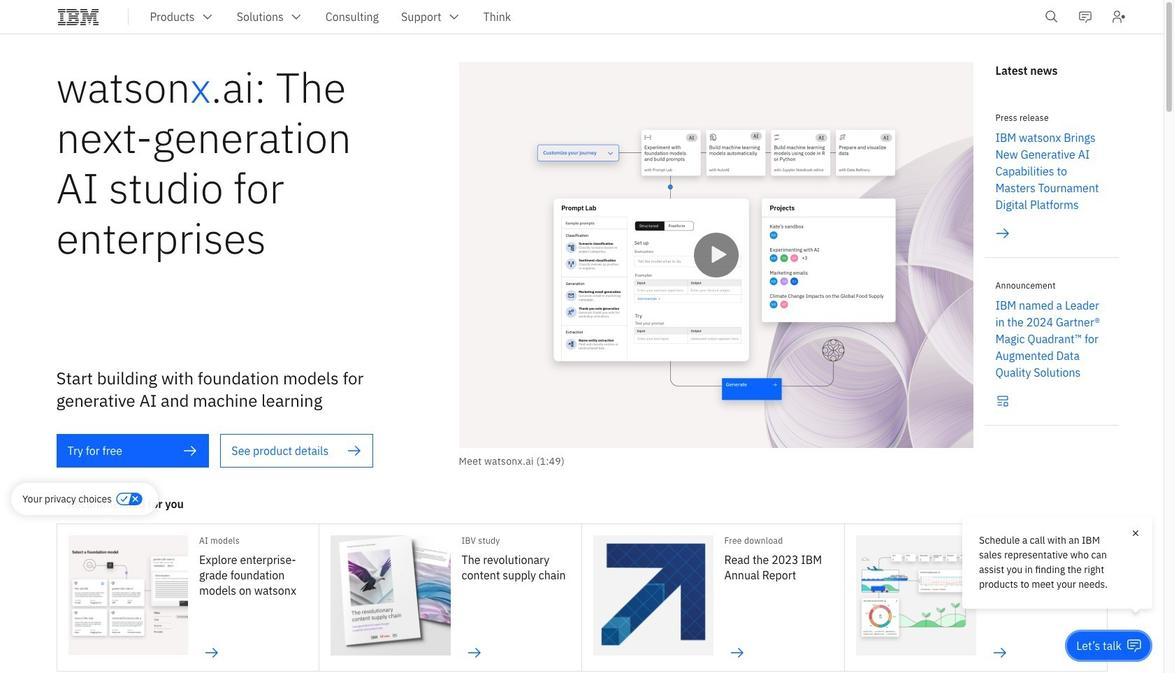 Task type: describe. For each thing, give the bounding box(es) containing it.
let's talk element
[[1077, 638, 1122, 654]]



Task type: locate. For each thing, give the bounding box(es) containing it.
close image
[[1131, 528, 1142, 539]]

your privacy choices element
[[22, 491, 112, 507]]



